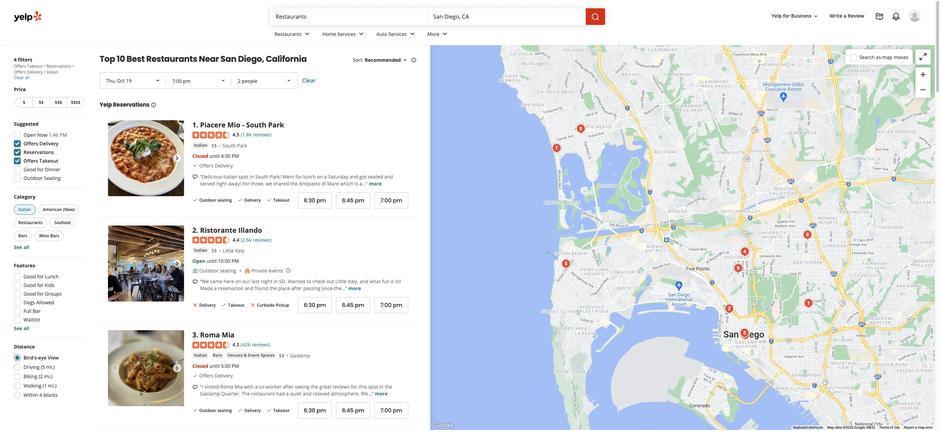 Task type: vqa. For each thing, say whether or not it's contained in the screenshot.
the CA
no



Task type: describe. For each thing, give the bounding box(es) containing it.
closed until 5:00 pm
[[192, 363, 239, 370]]

and down our
[[245, 286, 254, 292]]

write
[[830, 13, 842, 19]]

events
[[268, 268, 283, 275]]

6:30 pm for 2 . ristorante illando
[[304, 302, 326, 310]]

6:30 pm link for piacere mio - south park
[[298, 193, 332, 209]]

1 horizontal spatial roma mia image
[[738, 327, 751, 340]]

eye
[[38, 355, 46, 362]]

a right had
[[286, 391, 289, 398]]

zoom in image
[[919, 70, 927, 79]]

terms
[[879, 426, 889, 430]]

little italy
[[223, 248, 244, 254]]

ristorante
[[200, 226, 236, 235]]

"i
[[200, 384, 203, 391]]

10
[[117, 53, 125, 65]]

italian for italian button below category
[[18, 207, 31, 213]]

a right write
[[844, 13, 847, 19]]

yelp for business
[[772, 13, 812, 19]]

the
[[242, 391, 250, 398]]

mi.) for biking (2 mi.)
[[44, 374, 52, 380]]

good for good for kids
[[24, 282, 36, 289]]

california
[[266, 53, 307, 65]]

(2.6k reviews)
[[241, 237, 271, 243]]

4.5 star rating image
[[192, 132, 230, 139]]

&
[[244, 353, 247, 359]]

all for category
[[23, 244, 29, 251]]

16 info v2 image
[[151, 102, 156, 108]]

groups
[[45, 291, 62, 298]]

4.5 link
[[233, 131, 239, 138]]

map for moves
[[882, 54, 892, 60]]

check
[[312, 279, 325, 285]]

(2.6k reviews) link
[[241, 236, 271, 244]]

mia for .
[[222, 331, 235, 340]]

restaurants link
[[269, 25, 317, 45]]

price group
[[14, 86, 86, 109]]

mia trattoria image
[[731, 262, 745, 276]]

0 vertical spatial offers delivery
[[24, 140, 58, 147]]

(426 reviews) link
[[241, 341, 270, 349]]

0 vertical spatial gaslamp
[[290, 353, 310, 360]]

mare
[[327, 181, 339, 187]]

"i visited roma mia with a co-worker after seeing the great reviews for this spot in the gaslamp quarter. the restaurant had a quiet and relaxed atmosphere.  we…"
[[200, 384, 392, 398]]

6:30 pm for 1 . piacere mio - south park
[[304, 197, 326, 205]]

1 horizontal spatial clear
[[302, 77, 316, 84]]

inegi
[[867, 426, 875, 430]]

diego,
[[238, 53, 264, 65]]

3
[[192, 331, 196, 340]]

reviews) for mia
[[252, 342, 270, 349]]

previous image
[[111, 154, 119, 163]]

Near text field
[[433, 13, 580, 20]]

south inside the "delicious italian spot in south park! went for lunch on a saturday and got seated and served right away! for three, we shared the antipasto di mare which is a…"
[[255, 174, 268, 180]]

good for good for groups
[[24, 291, 36, 298]]

(426
[[241, 342, 251, 349]]

outdoor seating for piacere
[[199, 198, 232, 204]]

4:30
[[221, 153, 231, 159]]

6:45 pm link for roma mia
[[336, 403, 370, 419]]

more link for piacere mio - south park
[[369, 181, 382, 187]]

$$ inside button
[[39, 100, 44, 106]]

mi.) for driving (5 mi.)
[[46, 364, 55, 371]]

see for category
[[14, 244, 22, 251]]

6:45 for 3 . roma mia
[[342, 407, 354, 415]]

italian button for third italian link from the top
[[192, 353, 209, 360]]

roma for .
[[200, 331, 220, 340]]

services for auto services
[[388, 31, 407, 37]]

venues & event spaces
[[228, 353, 275, 359]]

good for kids
[[24, 282, 54, 289]]

2 . ristorante illando
[[192, 226, 262, 235]]

distance
[[14, 344, 35, 351]]

best
[[127, 53, 145, 65]]

and right seated on the left top of the page
[[384, 174, 393, 180]]

pm right 1:46 at the top left
[[60, 132, 67, 138]]

offers takeout
[[24, 158, 58, 164]]

on inside "we came here on our last night in sd. wanted to check out little italy, and what fun it is!! made a reservation and found the place after passing once-the…"
[[235, 279, 241, 285]]

4.4
[[233, 237, 239, 243]]

1 vertical spatial reservations
[[113, 101, 150, 109]]

"we came here on our last night in sd. wanted to check out little italy, and what fun it is!! made a reservation and found the place after passing once-the…"
[[200, 279, 401, 292]]

outdoor seating
[[24, 175, 61, 182]]

got
[[359, 174, 367, 180]]

saturday
[[328, 174, 348, 180]]

restaurants button
[[14, 218, 47, 228]]

open now 1:46 pm
[[24, 132, 67, 138]]

6:45 pm for 1 . piacere mio - south park
[[342, 197, 364, 205]]

for for dinner
[[37, 166, 44, 173]]

italian inside the "delicious italian spot in south park! went for lunch on a saturday and got seated and served right away! for three, we shared the antipasto di mare which is a…"
[[223, 174, 237, 180]]

scuderie italia image
[[574, 122, 588, 136]]

as
[[876, 54, 881, 60]]

expand map image
[[919, 53, 927, 61]]

delivery down three,
[[244, 198, 261, 204]]

0 horizontal spatial bars
[[18, 233, 27, 239]]

6:30 pm link for ristorante illando
[[298, 298, 332, 314]]

takeout up dinner on the left of the page
[[39, 158, 58, 164]]

italian link for ristorante
[[192, 248, 209, 254]]

features
[[14, 263, 35, 269]]

2 vertical spatial reservations
[[24, 149, 54, 156]]

business categories element
[[269, 25, 921, 45]]

a left co-
[[255, 384, 258, 391]]

1 vertical spatial ristorante illando image
[[722, 302, 736, 316]]

see all for features
[[14, 326, 29, 332]]

4.3 star rating image
[[192, 342, 230, 349]]

7:00 pm for 1 . piacere mio - south park
[[380, 197, 402, 205]]

outdoor down good for dinner
[[24, 175, 43, 182]]

private
[[252, 268, 267, 275]]

delivery down 4:30
[[215, 163, 233, 169]]

spot inside the "delicious italian spot in south park! went for lunch on a saturday and got seated and served right away! for three, we shared the antipasto di mare which is a…"
[[239, 174, 248, 180]]

takeout left 16 close v2 icon
[[228, 303, 244, 309]]

in inside "i visited roma mia with a co-worker after seeing the great reviews for this spot in the gaslamp quarter. the restaurant had a quiet and relaxed atmosphere.  we…"
[[379, 384, 384, 391]]

bars inside button
[[50, 233, 59, 239]]

a right report
[[915, 426, 917, 430]]

2 horizontal spatial bars
[[213, 353, 222, 359]]

6:30 pm for 3 . roma mia
[[304, 407, 326, 415]]

open for open now 1:46 pm
[[24, 132, 36, 138]]

terms of use
[[879, 426, 900, 430]]

report
[[904, 426, 914, 430]]

until for ristorante
[[207, 258, 217, 265]]

event
[[248, 353, 260, 359]]

data
[[835, 426, 842, 430]]

illando
[[238, 226, 262, 235]]

quarter.
[[221, 391, 240, 398]]

2
[[192, 226, 196, 235]]

biking (2 mi.)
[[24, 374, 52, 380]]

-
[[242, 120, 244, 130]]

delivery inside 4 filters offers takeout • reservations • offers delivery • italian clear all
[[27, 69, 43, 75]]

italian for italian button for italian link for ristorante
[[194, 248, 207, 254]]

4.5
[[233, 131, 239, 138]]

wanted
[[288, 279, 305, 285]]

takeout down had
[[273, 408, 290, 414]]

6:30 for roma mia
[[304, 407, 315, 415]]

7:00 pm for 2 . ristorante illando
[[380, 302, 402, 310]]

delivery down the
[[244, 408, 261, 414]]

more
[[428, 31, 440, 37]]

recommended button
[[365, 57, 408, 63]]

16 speech v2 image for 3
[[192, 385, 198, 391]]

curbside
[[257, 303, 275, 309]]

keyboard shortcuts button
[[793, 426, 823, 431]]

services for home services
[[337, 31, 356, 37]]

1 vertical spatial seating
[[220, 268, 236, 275]]

16 chevron down v2 image for recommended
[[402, 57, 408, 63]]

Cover field
[[232, 74, 297, 89]]

outdoor seating for roma
[[199, 408, 232, 414]]

restaurants for restaurants button
[[18, 220, 43, 226]]

1 vertical spatial park
[[237, 142, 247, 149]]

3 italian link from the top
[[192, 353, 209, 360]]

outdoor up "we
[[199, 268, 219, 275]]

1 vertical spatial south
[[223, 142, 236, 149]]

7:00 pm link for ristorante illando
[[374, 298, 408, 314]]

16 chevron down v2 image for yelp for business
[[813, 13, 819, 19]]

$$$ button
[[50, 97, 67, 108]]

antipasto
[[299, 181, 320, 187]]

report a map error
[[904, 426, 933, 430]]

home services
[[322, 31, 356, 37]]

co-
[[259, 384, 266, 391]]

slideshow element for 2
[[108, 226, 184, 302]]

16 private events v2 image
[[245, 269, 250, 274]]

closed for piacere mio - south park
[[192, 153, 208, 159]]

all for features
[[23, 326, 29, 332]]

view
[[48, 355, 59, 362]]

0 horizontal spatial little
[[223, 248, 234, 254]]

0 horizontal spatial piacere mio - south park image
[[108, 120, 184, 197]]

16 speech v2 image for 2
[[192, 280, 198, 285]]

yelp for yelp reservations
[[100, 101, 112, 109]]

seating for mio
[[217, 198, 232, 204]]

place
[[278, 286, 290, 292]]

ulivo restaurant image
[[559, 257, 573, 271]]

sd.
[[279, 279, 287, 285]]

the right this
[[385, 384, 392, 391]]

a inside the "delicious italian spot in south park! went for lunch on a saturday and got seated and served right away! for three, we shared the antipasto di mare which is a…"
[[324, 174, 327, 180]]

dinner
[[45, 166, 60, 173]]

once-
[[322, 286, 334, 292]]

0 vertical spatial south
[[246, 120, 266, 130]]

yelp reservations
[[100, 101, 150, 109]]

6:45 pm for 2 . ristorante illando
[[342, 302, 364, 310]]

restaurant
[[251, 391, 275, 398]]

1:46
[[49, 132, 58, 138]]

roma mia link
[[200, 331, 235, 340]]

0 horizontal spatial bars button
[[14, 231, 32, 242]]

bird's-
[[24, 355, 38, 362]]

2 vertical spatial 16 checkmark v2 image
[[266, 408, 272, 414]]

7:00 pm link for piacere mio - south park
[[374, 193, 408, 209]]

6:30 pm link for roma mia
[[298, 403, 332, 419]]

on inside the "delicious italian spot in south park! went for lunch on a saturday and got seated and served right away! for three, we shared the antipasto di mare which is a…"
[[317, 174, 323, 180]]

takeout down the shared at the left top
[[273, 198, 290, 204]]

visited
[[204, 384, 219, 391]]

away!
[[228, 181, 241, 187]]

reviews
[[332, 384, 350, 391]]

after inside "we came here on our last night in sd. wanted to check out little italy, and what fun it is!! made a reservation and found the place after passing once-the…"
[[291, 286, 302, 292]]

delivery down open now 1:46 pm
[[39, 140, 58, 147]]

good for good for dinner
[[24, 166, 36, 173]]

seafood
[[54, 220, 71, 226]]

"delicious italian spot in south park! went for lunch on a saturday and got seated and served right away! for three, we shared the antipasto di mare which is a…"
[[200, 174, 393, 187]]

worker
[[266, 384, 282, 391]]

slideshow element for 3
[[108, 331, 184, 407]]

bars link
[[211, 353, 223, 360]]

Time field
[[167, 74, 231, 89]]

piacere mio - south park link
[[200, 120, 284, 130]]

more for 1 . piacere mio - south park
[[369, 181, 382, 187]]

4 filters offers takeout • reservations • offers delivery • italian clear all
[[14, 56, 74, 81]]

search image
[[591, 13, 599, 21]]



Task type: locate. For each thing, give the bounding box(es) containing it.
none field find
[[276, 13, 422, 20]]

recommended
[[365, 57, 401, 63]]

all inside 4 filters offers takeout • reservations • offers delivery • italian clear all
[[25, 75, 29, 81]]

little inside "we came here on our last night in sd. wanted to check out little italy, and what fun it is!! made a reservation and found the place after passing once-the…"
[[335, 279, 347, 285]]

italian button down category
[[14, 205, 36, 215]]

after up quiet on the left of page
[[283, 384, 294, 391]]

6:45 down which
[[342, 197, 354, 205]]

pm for 1 . piacere mio - south park
[[232, 153, 239, 159]]

$$ button
[[32, 97, 50, 108]]

2 vertical spatial 6:30
[[304, 407, 315, 415]]

1 horizontal spatial services
[[388, 31, 407, 37]]

1 24 chevron down v2 image from the left
[[303, 30, 311, 38]]

2 7:00 pm link from the top
[[374, 298, 408, 314]]

yelp inside button
[[772, 13, 782, 19]]

(new)
[[63, 207, 75, 213]]

asti ristorante image
[[738, 329, 752, 343]]

outdoor seating down quarter.
[[199, 408, 232, 414]]

gaslamp down visited
[[200, 391, 220, 398]]

1 vertical spatial .
[[196, 226, 198, 235]]

good for good for lunch
[[24, 274, 36, 280]]

16 chevron down v2 image inside yelp for business button
[[813, 13, 819, 19]]

$$ for 2
[[211, 248, 217, 254]]

google image
[[432, 422, 455, 431]]

$$ left $$$ 'button'
[[39, 100, 44, 106]]

home
[[322, 31, 336, 37]]

0 vertical spatial more link
[[369, 181, 382, 187]]

kids
[[45, 282, 54, 289]]

wine
[[39, 233, 49, 239]]

16 speech v2 image
[[192, 175, 198, 180], [192, 280, 198, 285], [192, 385, 198, 391]]

1 vertical spatial mia
[[235, 384, 243, 391]]

4.3 link
[[233, 341, 239, 349]]

2 6:45 pm from the top
[[342, 302, 364, 310]]

16 checkmark v2 image down closed until 5:00 pm
[[192, 374, 198, 379]]

1 see all button from the top
[[14, 244, 29, 251]]

2 vertical spatial in
[[379, 384, 384, 391]]

4 down walking (1 mi.)
[[39, 392, 42, 399]]

24 chevron down v2 image inside more link
[[441, 30, 449, 38]]

previous image for 3
[[111, 365, 119, 373]]

shared
[[273, 181, 289, 187]]

3 24 chevron down v2 image from the left
[[441, 30, 449, 38]]

1 16 speech v2 image from the top
[[192, 175, 198, 180]]

1 vertical spatial spot
[[368, 384, 378, 391]]

outdoor down visited
[[199, 408, 216, 414]]

0 vertical spatial in
[[250, 174, 254, 180]]

0 vertical spatial reviews)
[[253, 131, 271, 138]]

(1.8k
[[241, 131, 252, 138]]

services left 24 chevron down v2 icon
[[388, 31, 407, 37]]

pm right 5:00
[[232, 363, 239, 370]]

3 good from the top
[[24, 282, 36, 289]]

1 vertical spatial 6:30 pm link
[[298, 298, 332, 314]]

seating down quarter.
[[217, 408, 232, 414]]

1 outdoor seating from the top
[[199, 198, 232, 204]]

0 vertical spatial next image
[[173, 154, 181, 163]]

1 horizontal spatial bars button
[[211, 353, 223, 360]]

6:30 for piacere mio - south park
[[304, 197, 315, 205]]

bars up closed until 5:00 pm
[[213, 353, 222, 359]]

gaslamp up the seeing
[[290, 353, 310, 360]]

2 horizontal spatial 24 chevron down v2 image
[[441, 30, 449, 38]]

1 vertical spatial 6:45 pm
[[342, 302, 364, 310]]

wine bars
[[39, 233, 59, 239]]

south up three,
[[255, 174, 268, 180]]

after down wanted
[[291, 286, 302, 292]]

business
[[791, 13, 812, 19]]

. for 2
[[196, 226, 198, 235]]

previous image for 2
[[111, 260, 119, 268]]

10:00
[[218, 258, 230, 265]]

16 outdoor seating v2 image
[[192, 269, 198, 274]]

5:00
[[221, 363, 231, 370]]

yelp
[[772, 13, 782, 19], [100, 101, 112, 109]]

spot inside "i visited roma mia with a co-worker after seeing the great reviews for this spot in the gaslamp quarter. the restaurant had a quiet and relaxed atmosphere.  we…"
[[368, 384, 378, 391]]

2 vertical spatial 7:00 pm
[[380, 407, 402, 415]]

1 7:00 pm link from the top
[[374, 193, 408, 209]]

3 6:30 pm from the top
[[304, 407, 326, 415]]

1
[[192, 120, 196, 130]]

for inside "i visited roma mia with a co-worker after seeing the great reviews for this spot in the gaslamp quarter. the restaurant had a quiet and relaxed atmosphere.  we…"
[[351, 384, 357, 391]]

next image
[[173, 154, 181, 163], [173, 260, 181, 268], [173, 365, 181, 373]]

1 vertical spatial 7:00 pm link
[[374, 298, 408, 314]]

in inside "we came here on our last night in sd. wanted to check out little italy, and what fun it is!! made a reservation and found the place after passing once-the…"
[[274, 279, 278, 285]]

offers delivery for 1 . piacere mio - south park
[[199, 163, 233, 169]]

see all button
[[14, 244, 29, 251], [14, 326, 29, 332]]

1 vertical spatial restaurants
[[146, 53, 197, 65]]

for for kids
[[37, 282, 44, 289]]

2 see all from the top
[[14, 326, 29, 332]]

6:45 pm for 3 . roma mia
[[342, 407, 364, 415]]

clear
[[14, 75, 24, 81], [302, 77, 316, 84]]

venues
[[228, 353, 243, 359]]

top
[[100, 53, 115, 65]]

2 see from the top
[[14, 326, 22, 332]]

0 vertical spatial 16 checkmark v2 image
[[192, 198, 198, 203]]

made
[[200, 286, 213, 292]]

None search field
[[270, 8, 606, 25]]

1 vertical spatial reviews)
[[253, 237, 271, 243]]

3 6:30 from the top
[[304, 407, 315, 415]]

1 horizontal spatial spot
[[368, 384, 378, 391]]

16 checkmark v2 image for outdoor
[[192, 198, 198, 203]]

delivery down 5:00
[[215, 373, 233, 380]]

1 vertical spatial bars button
[[211, 353, 223, 360]]

1 vertical spatial roma
[[220, 384, 233, 391]]

slideshow element
[[108, 120, 184, 197], [108, 226, 184, 302], [108, 331, 184, 407]]

. left piacere on the top left
[[196, 120, 198, 130]]

4
[[14, 56, 17, 63], [39, 392, 42, 399]]

passing
[[303, 286, 320, 292]]

mia up the 4.3 link at bottom left
[[222, 331, 235, 340]]

none field near
[[433, 13, 580, 20]]

7:00 pm link for roma mia
[[374, 403, 408, 419]]

south up 4:30
[[223, 142, 236, 149]]

0 vertical spatial 6:30
[[304, 197, 315, 205]]

0 horizontal spatial roma mia image
[[108, 331, 184, 407]]

piacere mio - south park image inside map region
[[802, 297, 816, 311]]

1 6:45 pm link from the top
[[336, 193, 370, 209]]

24 chevron down v2 image
[[303, 30, 311, 38], [357, 30, 365, 38], [441, 30, 449, 38]]

group containing suggested
[[12, 121, 86, 184]]

3 slideshow element from the top
[[108, 331, 184, 407]]

see all button for category
[[14, 244, 29, 251]]

good down offers takeout
[[24, 166, 36, 173]]

6:45 pm link down atmosphere.
[[336, 403, 370, 419]]

1 vertical spatial slideshow element
[[108, 226, 184, 302]]

0 horizontal spatial restaurants
[[18, 220, 43, 226]]

walking (1 mi.)
[[24, 383, 57, 390]]

1 see all from the top
[[14, 244, 29, 251]]

we
[[266, 181, 272, 187]]

roma mia image
[[738, 327, 751, 340], [108, 331, 184, 407]]

italian inside 4 filters offers takeout • reservations • offers delivery • italian clear all
[[46, 69, 58, 75]]

16 speech v2 image for 1
[[192, 175, 198, 180]]

2 vertical spatial italian link
[[192, 353, 209, 360]]

seating down right
[[217, 198, 232, 204]]

3 6:45 pm link from the top
[[336, 403, 370, 419]]

4 good from the top
[[24, 291, 36, 298]]

for left this
[[351, 384, 357, 391]]

for for lunch
[[37, 274, 44, 280]]

1 vertical spatial 4
[[39, 392, 42, 399]]

2 see all button from the top
[[14, 326, 29, 332]]

a inside "we came here on our last night in sd. wanted to check out little italy, and what fun it is!! made a reservation and found the place after passing once-the…"
[[214, 286, 217, 292]]

within
[[24, 392, 38, 399]]

italian for italian button for italian link associated with piacere
[[194, 142, 207, 148]]

6:30 for ristorante illando
[[304, 302, 315, 310]]

see all up "features"
[[14, 244, 29, 251]]

2 next image from the top
[[173, 260, 181, 268]]

2 vertical spatial seating
[[217, 408, 232, 414]]

6:45 for 1 . piacere mio - south park
[[342, 197, 354, 205]]

lunch
[[45, 274, 59, 280]]

3 6:45 from the top
[[342, 407, 354, 415]]

restaurants inside button
[[18, 220, 43, 226]]

pm down little italy
[[232, 258, 239, 265]]

reviews) inside "(1.8k reviews)" 'link'
[[253, 131, 271, 138]]

2 vertical spatial 6:45
[[342, 407, 354, 415]]

italian link
[[192, 142, 209, 149], [192, 248, 209, 254], [192, 353, 209, 360]]

for down good for kids
[[37, 291, 44, 298]]

0 vertical spatial restaurants
[[275, 31, 302, 37]]

option group
[[12, 344, 86, 401]]

for for groups
[[37, 291, 44, 298]]

see
[[14, 244, 22, 251], [14, 326, 22, 332]]

for inside the "delicious italian spot in south park! went for lunch on a saturday and got seated and served right away! for three, we shared the antipasto di mare which is a…"
[[295, 174, 302, 180]]

1 services from the left
[[337, 31, 356, 37]]

0 horizontal spatial 16 chevron down v2 image
[[402, 57, 408, 63]]

2 services from the left
[[388, 31, 407, 37]]

gaslamp inside "i visited roma mia with a co-worker after seeing the great reviews for this spot in the gaslamp quarter. the restaurant had a quiet and relaxed atmosphere.  we…"
[[200, 391, 220, 398]]

yelp left business
[[772, 13, 782, 19]]

bars button down restaurants button
[[14, 231, 32, 242]]

6:45 pm link down is
[[336, 193, 370, 209]]

open
[[24, 132, 36, 138], [192, 258, 205, 265]]

1 closed from the top
[[192, 153, 208, 159]]

1 vertical spatial see
[[14, 326, 22, 332]]

reservations inside 4 filters offers takeout • reservations • offers delivery • italian clear all
[[46, 63, 71, 69]]

1 vertical spatial outdoor seating
[[199, 268, 236, 275]]

0 horizontal spatial services
[[337, 31, 356, 37]]

2 vertical spatial next image
[[173, 365, 181, 373]]

1 horizontal spatial gaslamp
[[290, 353, 310, 360]]

all up price
[[25, 75, 29, 81]]

clear inside 4 filters offers takeout • reservations • offers delivery • italian clear all
[[14, 75, 24, 81]]

0 vertical spatial park
[[268, 120, 284, 130]]

2 vertical spatial 7:00
[[380, 407, 392, 415]]

a…"
[[359, 181, 368, 187]]

roma for visited
[[220, 384, 233, 391]]

restaurants for restaurants link
[[275, 31, 302, 37]]

map left error
[[918, 426, 925, 430]]

0 vertical spatial previous image
[[111, 260, 119, 268]]

6:45 pm link down the…"
[[336, 298, 370, 314]]

. up 4.4 star rating image
[[196, 226, 198, 235]]

1 vertical spatial 6:45
[[342, 302, 354, 310]]

4 inside option group
[[39, 392, 42, 399]]

night
[[261, 279, 272, 285]]

piacere mio - south park image
[[108, 120, 184, 197], [802, 297, 816, 311]]

. for 3
[[196, 331, 198, 340]]

2 italian link from the top
[[192, 248, 209, 254]]

0 vertical spatial 16 speech v2 image
[[192, 175, 198, 180]]

italian down category
[[18, 207, 31, 213]]

keyboard shortcuts
[[793, 426, 823, 430]]

italian button down 4.5 star rating image
[[192, 142, 209, 149]]

2 slideshow element from the top
[[108, 226, 184, 302]]

6:30 down relaxed
[[304, 407, 315, 415]]

1 vertical spatial after
[[283, 384, 294, 391]]

2 closed from the top
[[192, 363, 208, 370]]

0 vertical spatial until
[[210, 153, 220, 159]]

open until 10:00 pm
[[192, 258, 239, 265]]

outdoor down served
[[199, 198, 216, 204]]

4.3
[[233, 342, 239, 349]]

see all button for features
[[14, 326, 29, 332]]

0 horizontal spatial yelp
[[100, 101, 112, 109]]

3 next image from the top
[[173, 365, 181, 373]]

3 7:00 pm from the top
[[380, 407, 402, 415]]

0 horizontal spatial park
[[237, 142, 247, 149]]

the
[[290, 181, 298, 187], [270, 286, 277, 292], [311, 384, 318, 391], [385, 384, 392, 391]]

italian down 4.4 star rating image
[[194, 248, 207, 254]]

24 chevron down v2 image for restaurants
[[303, 30, 311, 38]]

services
[[337, 31, 356, 37], [388, 31, 407, 37]]

0 horizontal spatial clear
[[14, 75, 24, 81]]

for left business
[[783, 13, 790, 19]]

3 outdoor seating from the top
[[199, 408, 232, 414]]

0 vertical spatial open
[[24, 132, 36, 138]]

1 vertical spatial 7:00 pm
[[380, 302, 402, 310]]

1 horizontal spatial roma
[[220, 384, 233, 391]]

2 vertical spatial 6:30 pm
[[304, 407, 326, 415]]

(426 reviews)
[[241, 342, 270, 349]]

mia
[[222, 331, 235, 340], [235, 384, 243, 391]]

clear all link
[[14, 75, 29, 81]]

2 vertical spatial 7:00 pm link
[[374, 403, 408, 419]]

2 vertical spatial restaurants
[[18, 220, 43, 226]]

1 vertical spatial next image
[[173, 260, 181, 268]]

seating down "10:00"
[[220, 268, 236, 275]]

0 vertical spatial 6:30 pm link
[[298, 193, 332, 209]]

closed up "i
[[192, 363, 208, 370]]

2 . from the top
[[196, 226, 198, 235]]

see for features
[[14, 326, 22, 332]]

3 6:45 pm from the top
[[342, 407, 364, 415]]

2 6:45 pm link from the top
[[336, 298, 370, 314]]

good for lunch
[[24, 274, 59, 280]]

0 vertical spatial mi.)
[[46, 364, 55, 371]]

sort:
[[353, 57, 363, 63]]

4 inside 4 filters offers takeout • reservations • offers delivery • italian clear all
[[14, 56, 17, 63]]

the inside the "delicious italian spot in south park! went for lunch on a saturday and got seated and served right away! for three, we shared the antipasto di mare which is a…"
[[290, 181, 298, 187]]

reviews) inside '(2.6k reviews)' link
[[253, 237, 271, 243]]

italy,
[[348, 279, 358, 285]]

projects image
[[875, 12, 884, 21]]

1 6:30 pm link from the top
[[298, 193, 332, 209]]

until left "10:00"
[[207, 258, 217, 265]]

the up relaxed
[[311, 384, 318, 391]]

delivery right 16 close v2 image
[[199, 303, 216, 309]]

3 . from the top
[[196, 331, 198, 340]]

0 vertical spatial yelp
[[772, 13, 782, 19]]

the inside "we came here on our last night in sd. wanted to check out little italy, and what fun it is!! made a reservation and found the place after passing once-the…"
[[270, 286, 277, 292]]

0 vertical spatial 7:00 pm link
[[374, 193, 408, 209]]

venues & event spaces link
[[226, 353, 276, 360]]

mi.) right (2
[[44, 374, 52, 380]]

pm
[[60, 132, 67, 138], [232, 153, 239, 159], [232, 258, 239, 265], [232, 363, 239, 370]]

until for piacere
[[210, 153, 220, 159]]

mia for visited
[[235, 384, 243, 391]]

see all for category
[[14, 244, 29, 251]]

2 none field from the left
[[433, 13, 580, 20]]

16 close v2 image
[[192, 303, 198, 308]]

2 7:00 from the top
[[380, 302, 392, 310]]

outdoor
[[24, 175, 43, 182], [199, 198, 216, 204], [199, 268, 219, 275], [199, 408, 216, 414]]

2 vertical spatial more link
[[375, 391, 388, 398]]

offers delivery for 3 . roma mia
[[199, 373, 233, 380]]

16 checkmark v2 image
[[192, 198, 198, 203], [192, 374, 198, 379], [266, 408, 272, 414]]

more link down seated on the left top of the page
[[369, 181, 382, 187]]

in right this
[[379, 384, 384, 391]]

services right "home"
[[337, 31, 356, 37]]

seating for mia
[[217, 408, 232, 414]]

mia up the
[[235, 384, 243, 391]]

good for groups
[[24, 291, 62, 298]]

yelp for yelp for business
[[772, 13, 782, 19]]

italian
[[46, 69, 58, 75], [194, 142, 207, 148], [223, 174, 237, 180], [18, 207, 31, 213], [194, 248, 207, 254], [194, 353, 207, 359]]

a up di
[[324, 174, 327, 180]]

for right went
[[295, 174, 302, 180]]

italian link down 4.3 star rating image
[[192, 353, 209, 360]]

0 vertical spatial see all
[[14, 244, 29, 251]]

1 horizontal spatial ristorante illando image
[[722, 302, 736, 316]]

$$$$
[[71, 100, 80, 106]]

until for roma
[[210, 363, 220, 370]]

option group containing distance
[[12, 344, 86, 401]]

6:30 pm link down 'passing'
[[298, 298, 332, 314]]

6:45 for 2 . ristorante illando
[[342, 302, 354, 310]]

next image for 1 . piacere mio - south park
[[173, 154, 181, 163]]

1 italian link from the top
[[192, 142, 209, 149]]

2 6:30 pm from the top
[[304, 302, 326, 310]]

closed
[[192, 153, 208, 159], [192, 363, 208, 370]]

delivery down filters
[[27, 69, 43, 75]]

16 chevron down v2 image
[[813, 13, 819, 19], [402, 57, 408, 63]]

and up is
[[349, 174, 358, 180]]

2 vertical spatial mi.)
[[48, 383, 57, 390]]

offers delivery down closed until 5:00 pm
[[199, 373, 233, 380]]

Select a date text field
[[100, 73, 166, 88]]

see all button up "features"
[[14, 244, 29, 251]]

ristorante illando image
[[108, 226, 184, 302], [722, 302, 736, 316]]

16 chevron down v2 image inside recommended dropdown button
[[402, 57, 408, 63]]

after inside "i visited roma mia with a co-worker after seeing the great reviews for this spot in the gaslamp quarter. the restaurant had a quiet and relaxed atmosphere.  we…"
[[283, 384, 294, 391]]

0 horizontal spatial ristorante illando image
[[108, 226, 184, 302]]

16 checkmark v2 image for offers
[[192, 374, 198, 379]]

cinkuni image
[[801, 228, 814, 242]]

private events
[[252, 268, 283, 275]]

1 horizontal spatial bars
[[50, 233, 59, 239]]

$
[[23, 100, 25, 106]]

3 6:30 pm link from the top
[[298, 403, 332, 419]]

spot
[[239, 174, 248, 180], [368, 384, 378, 391]]

1 next image from the top
[[173, 154, 181, 163]]

4 left filters
[[14, 56, 17, 63]]

0 vertical spatial more
[[369, 181, 382, 187]]

24 chevron down v2 image inside restaurants link
[[303, 30, 311, 38]]

2 vertical spatial until
[[210, 363, 220, 370]]

more right we…"
[[375, 391, 388, 398]]

good
[[24, 166, 36, 173], [24, 274, 36, 280], [24, 282, 36, 289], [24, 291, 36, 298]]

1 vertical spatial offers delivery
[[199, 163, 233, 169]]

mio
[[227, 120, 240, 130]]

info icon image
[[285, 268, 291, 274], [285, 268, 291, 274]]

•
[[44, 63, 45, 69], [72, 63, 74, 69], [44, 69, 45, 75]]

6:30 pm down relaxed
[[304, 407, 326, 415]]

1 good from the top
[[24, 166, 36, 173]]

Find text field
[[276, 13, 422, 20]]

reviews) for mio
[[253, 131, 271, 138]]

1 horizontal spatial little
[[335, 279, 347, 285]]

of
[[890, 426, 893, 430]]

italian up away!
[[223, 174, 237, 180]]

and right italy,
[[360, 279, 368, 285]]

next image for 2 . ristorante illando
[[173, 260, 181, 268]]

1 horizontal spatial park
[[268, 120, 284, 130]]

$$ for 1
[[211, 142, 217, 149]]

0 vertical spatial outdoor seating
[[199, 198, 232, 204]]

1 horizontal spatial in
[[274, 279, 278, 285]]

mi.) for walking (1 mi.)
[[48, 383, 57, 390]]

2 6:45 from the top
[[342, 302, 354, 310]]

italian for italian button related to third italian link from the top
[[194, 353, 207, 359]]

group
[[916, 67, 931, 98], [12, 121, 86, 184], [12, 194, 86, 251], [12, 263, 86, 333]]

next image for 3 . roma mia
[[173, 365, 181, 373]]

2 6:30 pm link from the top
[[298, 298, 332, 314]]

7:00 for roma mia
[[380, 407, 392, 415]]

yelp right $$$$ button
[[100, 101, 112, 109]]

2 vertical spatial more
[[375, 391, 388, 398]]

allowed
[[36, 300, 54, 306]]

tyler b. image
[[909, 9, 921, 22]]

slideshow element for 1
[[108, 120, 184, 197]]

.
[[196, 120, 198, 130], [196, 226, 198, 235], [196, 331, 198, 340]]

more for 2 . ristorante illando
[[348, 286, 361, 292]]

24 chevron down v2 image
[[408, 30, 416, 38]]

takeout inside 4 filters offers takeout • reservations • offers delivery • italian clear all
[[27, 63, 43, 69]]

offers delivery
[[24, 140, 58, 147], [199, 163, 233, 169], [199, 373, 233, 380]]

restaurants inside business categories element
[[275, 31, 302, 37]]

6:45 pm link for piacere mio - south park
[[336, 193, 370, 209]]

park
[[268, 120, 284, 130], [237, 142, 247, 149]]

italian button for italian link associated with piacere
[[192, 142, 209, 149]]

on up di
[[317, 174, 323, 180]]

1 see from the top
[[14, 244, 22, 251]]

1 slideshow element from the top
[[108, 120, 184, 197]]

closed up "delicious
[[192, 153, 208, 159]]

6:45 pm link for ristorante illando
[[336, 298, 370, 314]]

"we
[[200, 279, 209, 285]]

mia inside "i visited roma mia with a co-worker after seeing the great reviews for this spot in the gaslamp quarter. the restaurant had a quiet and relaxed atmosphere.  we…"
[[235, 384, 243, 391]]

0 vertical spatial italian link
[[192, 142, 209, 149]]

italian button for italian link for ristorante
[[192, 248, 209, 254]]

7:00 for piacere mio - south park
[[380, 197, 392, 205]]

and inside "i visited roma mia with a co-worker after seeing the great reviews for this spot in the gaslamp quarter. the restaurant had a quiet and relaxed atmosphere.  we…"
[[303, 391, 312, 398]]

3 7:00 pm link from the top
[[374, 403, 408, 419]]

1 vertical spatial map
[[918, 426, 925, 430]]

$$ for 3
[[279, 353, 284, 360]]

0 horizontal spatial 4
[[14, 56, 17, 63]]

reviews) right (1.8k
[[253, 131, 271, 138]]

more link down italy,
[[348, 286, 361, 292]]

$ button
[[15, 97, 32, 108]]

0 vertical spatial .
[[196, 120, 198, 130]]

on left our
[[235, 279, 241, 285]]

1 vertical spatial piacere mio - south park image
[[802, 297, 816, 311]]

bars button
[[14, 231, 32, 242], [211, 353, 223, 360]]

16 speech v2 image left "we
[[192, 280, 198, 285]]

italian link down 4.4 star rating image
[[192, 248, 209, 254]]

piacere
[[200, 120, 226, 130]]

24 chevron down v2 image for more
[[441, 30, 449, 38]]

previous image
[[111, 260, 119, 268], [111, 365, 119, 373]]

user actions element
[[766, 9, 931, 51]]

more link right we…"
[[375, 391, 388, 398]]

little up "10:00"
[[223, 248, 234, 254]]

roma
[[200, 331, 220, 340], [220, 384, 233, 391]]

1 6:45 pm from the top
[[342, 197, 364, 205]]

bars right wine
[[50, 233, 59, 239]]

in inside the "delicious italian spot in south park! went for lunch on a saturday and got seated and served right away! for three, we shared the antipasto di mare which is a…"
[[250, 174, 254, 180]]

driving (5 mi.)
[[24, 364, 55, 371]]

None field
[[276, 13, 422, 20], [433, 13, 580, 20]]

1 horizontal spatial restaurants
[[146, 53, 197, 65]]

0 vertical spatial on
[[317, 174, 323, 180]]

pm for 2 . ristorante illando
[[232, 258, 239, 265]]

notifications image
[[892, 12, 900, 21]]

the down night
[[270, 286, 277, 292]]

until down bars link
[[210, 363, 220, 370]]

1 none field from the left
[[276, 13, 422, 20]]

open for open until 10:00 pm
[[192, 258, 205, 265]]

6:45 pm
[[342, 197, 364, 205], [342, 302, 364, 310], [342, 407, 364, 415]]

a down came at bottom
[[214, 286, 217, 292]]

parma cucina italiana image
[[738, 245, 752, 259]]

1 . from the top
[[196, 120, 198, 130]]

for inside button
[[783, 13, 790, 19]]

see all down waitlist
[[14, 326, 29, 332]]

1 vertical spatial 7:00
[[380, 302, 392, 310]]

map region
[[395, 30, 940, 431]]

2 good from the top
[[24, 274, 36, 280]]

google,
[[854, 426, 866, 430]]

near
[[199, 53, 219, 65]]

use
[[894, 426, 900, 430]]

flamingo deck image
[[550, 142, 564, 155]]

2 vertical spatial south
[[255, 174, 268, 180]]

zoom out image
[[919, 86, 927, 94]]

closed for roma mia
[[192, 363, 208, 370]]

park down (1.8k
[[237, 142, 247, 149]]

more down seated on the left top of the page
[[369, 181, 382, 187]]

our
[[242, 279, 250, 285]]

on
[[317, 174, 323, 180], [235, 279, 241, 285]]

south up "(1.8k reviews)" 'link'
[[246, 120, 266, 130]]

0 vertical spatial all
[[25, 75, 29, 81]]

clear up price
[[14, 75, 24, 81]]

roma up 4.3 star rating image
[[200, 331, 220, 340]]

for for business
[[783, 13, 790, 19]]

1 vertical spatial yelp
[[100, 101, 112, 109]]

2 7:00 pm from the top
[[380, 302, 402, 310]]

group containing category
[[12, 194, 86, 251]]

more link for ristorante illando
[[348, 286, 361, 292]]

7:00 for ristorante illando
[[380, 302, 392, 310]]

16 info v2 image
[[411, 57, 416, 63]]

last
[[252, 279, 260, 285]]

more link for roma mia
[[375, 391, 388, 398]]

. for 1
[[196, 120, 198, 130]]

1 vertical spatial in
[[274, 279, 278, 285]]

16 close v2 image
[[250, 303, 256, 308]]

1 vertical spatial 6:45 pm link
[[336, 298, 370, 314]]

search as map moves
[[859, 54, 909, 60]]

2 vertical spatial 6:30 pm link
[[298, 403, 332, 419]]

went
[[282, 174, 294, 180]]

1 7:00 from the top
[[380, 197, 392, 205]]

auto services link
[[371, 25, 422, 45]]

7:00 pm for 3 . roma mia
[[380, 407, 402, 415]]

16 speech v2 image left "delicious
[[192, 175, 198, 180]]

good down good for lunch
[[24, 282, 36, 289]]

american
[[43, 207, 62, 213]]

0 horizontal spatial 24 chevron down v2 image
[[303, 30, 311, 38]]

1 6:30 pm from the top
[[304, 197, 326, 205]]

map for error
[[918, 426, 925, 430]]

italian button down 4.3 star rating image
[[192, 353, 209, 360]]

6:30 pm link down relaxed
[[298, 403, 332, 419]]

group containing features
[[12, 263, 86, 333]]

2 vertical spatial 6:45 pm link
[[336, 403, 370, 419]]

6:30 pm down 'passing'
[[304, 302, 326, 310]]

curbside pickup
[[257, 303, 289, 309]]

3 16 speech v2 image from the top
[[192, 385, 198, 391]]

6:30 down antipasto
[[304, 197, 315, 205]]

1 vertical spatial more link
[[348, 286, 361, 292]]

reviews) down illando on the left bottom
[[253, 237, 271, 243]]

1 previous image from the top
[[111, 260, 119, 268]]

reviews) for illando
[[253, 237, 271, 243]]

6:30 down 'passing'
[[304, 302, 315, 310]]

2 16 speech v2 image from the top
[[192, 280, 198, 285]]

italian link for piacere
[[192, 142, 209, 149]]

open down the suggested
[[24, 132, 36, 138]]

2 outdoor seating from the top
[[199, 268, 236, 275]]

0 vertical spatial 7:00
[[380, 197, 392, 205]]

1 6:45 from the top
[[342, 197, 354, 205]]

full bar
[[24, 308, 41, 315]]

(2
[[39, 374, 43, 380]]

1 vertical spatial previous image
[[111, 365, 119, 373]]

reviews) inside (426 reviews) link
[[252, 342, 270, 349]]

full
[[24, 308, 31, 315]]

top 10 best restaurants near san diego, california
[[100, 53, 307, 65]]

1 vertical spatial closed
[[192, 363, 208, 370]]

24 chevron down v2 image for home services
[[357, 30, 365, 38]]

more for 3 . roma mia
[[375, 391, 388, 398]]

4.4 star rating image
[[192, 237, 230, 244]]

di
[[322, 181, 326, 187]]

2 6:30 from the top
[[304, 302, 315, 310]]

$$ up closed until 4:30 pm
[[211, 142, 217, 149]]

6:30
[[304, 197, 315, 205], [304, 302, 315, 310], [304, 407, 315, 415]]

3 7:00 from the top
[[380, 407, 392, 415]]

2 24 chevron down v2 image from the left
[[357, 30, 365, 38]]

1 6:30 from the top
[[304, 197, 315, 205]]

roma inside "i visited roma mia with a co-worker after seeing the great reviews for this spot in the gaslamp quarter. the restaurant had a quiet and relaxed atmosphere.  we…"
[[220, 384, 233, 391]]

delivery
[[27, 69, 43, 75], [39, 140, 58, 147], [215, 163, 233, 169], [244, 198, 261, 204], [199, 303, 216, 309], [215, 373, 233, 380], [244, 408, 261, 414]]

open up 16 outdoor seating v2 "icon"
[[192, 258, 205, 265]]

good up dogs
[[24, 291, 36, 298]]

16 checkmark v2 image
[[192, 163, 198, 169], [237, 198, 243, 203], [266, 198, 272, 203], [221, 303, 227, 308], [192, 408, 198, 414], [237, 408, 243, 414]]

1 7:00 pm from the top
[[380, 197, 402, 205]]

1 horizontal spatial 16 chevron down v2 image
[[813, 13, 819, 19]]

mi.)
[[46, 364, 55, 371], [44, 374, 52, 380], [48, 383, 57, 390]]

2 previous image from the top
[[111, 365, 119, 373]]

24 chevron down v2 image inside home services link
[[357, 30, 365, 38]]



